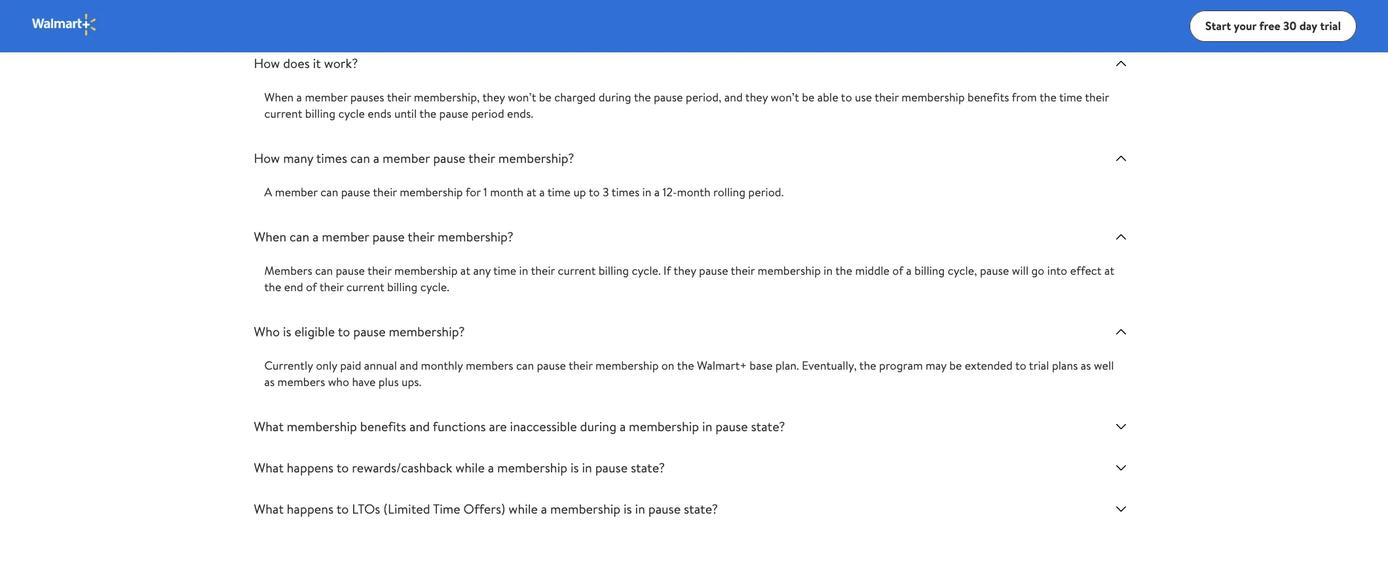 Task type: locate. For each thing, give the bounding box(es) containing it.
time left up
[[548, 184, 571, 200]]

benefits down the plus
[[360, 418, 406, 436]]

trial inside button
[[1320, 17, 1341, 34]]

and left functions
[[409, 418, 430, 436]]

a
[[297, 89, 302, 105], [373, 149, 379, 167], [539, 184, 545, 200], [654, 184, 660, 200], [313, 228, 319, 246], [906, 263, 912, 279], [620, 418, 626, 436], [488, 459, 494, 477], [541, 500, 547, 518]]

2 happens from the top
[[287, 500, 334, 518]]

able
[[817, 89, 838, 105]]

be left able
[[802, 89, 815, 105]]

1 how from the top
[[254, 54, 280, 72]]

1 happens from the top
[[287, 459, 334, 477]]

membership
[[902, 89, 965, 105], [400, 184, 463, 200], [394, 263, 458, 279], [758, 263, 821, 279], [596, 358, 659, 374], [287, 418, 357, 436], [629, 418, 699, 436], [497, 459, 567, 477], [550, 500, 621, 518]]

can down cycle
[[350, 149, 370, 167]]

membership inside currently only paid annual and monthly members can pause their membership on the walmart+ base plan. eventually, the program may be extended to trial plans as well as members who have plus ups.
[[596, 358, 659, 374]]

time right any
[[493, 263, 516, 279]]

to inside when a member pauses their membership, they won't be charged during the pause period, and they won't be able to use their membership benefits from the time their current billing cycle ends until the pause period ends.
[[841, 89, 852, 105]]

billing left cycle
[[305, 105, 335, 122]]

the left program
[[859, 358, 876, 374]]

plan.
[[775, 358, 799, 374]]

during right inaccessible
[[580, 418, 617, 436]]

who is eligible to pause membership?
[[254, 323, 465, 341]]

0 horizontal spatial while
[[455, 459, 485, 477]]

when up members
[[254, 228, 286, 246]]

only
[[316, 358, 337, 374]]

0 vertical spatial what
[[254, 418, 284, 436]]

1 vertical spatial times
[[612, 184, 640, 200]]

members right monthly
[[466, 358, 513, 374]]

current inside when a member pauses their membership, they won't be charged during the pause period, and they won't be able to use their membership benefits from the time their current billing cycle ends until the pause period ends.
[[264, 105, 302, 122]]

membership? up any
[[438, 228, 514, 246]]

while
[[455, 459, 485, 477], [509, 500, 538, 518]]

1 vertical spatial what
[[254, 459, 284, 477]]

0 horizontal spatial won't
[[508, 89, 536, 105]]

won't left able
[[771, 89, 799, 105]]

how
[[254, 54, 280, 72], [254, 149, 280, 167]]

at right 1
[[526, 184, 536, 200]]

0 vertical spatial benefits
[[968, 89, 1009, 105]]

1 month from the left
[[490, 184, 524, 200]]

may
[[926, 358, 947, 374]]

0 horizontal spatial benefits
[[360, 418, 406, 436]]

0 vertical spatial happens
[[287, 459, 334, 477]]

for
[[466, 184, 481, 200]]

until
[[394, 105, 417, 122]]

can right end
[[315, 263, 333, 279]]

membership? up monthly
[[389, 323, 465, 341]]

0 horizontal spatial trial
[[1029, 358, 1049, 374]]

state?
[[751, 418, 785, 436], [631, 459, 665, 477], [684, 500, 718, 518]]

trial left plans
[[1029, 358, 1049, 374]]

pause inside currently only paid annual and monthly members can pause their membership on the walmart+ base plan. eventually, the program may be extended to trial plans as well as members who have plus ups.
[[537, 358, 566, 374]]

can up members
[[290, 228, 309, 246]]

how for how does it work?
[[254, 54, 280, 72]]

and right period,
[[724, 89, 743, 105]]

0 horizontal spatial current
[[264, 105, 302, 122]]

of right middle
[[892, 263, 903, 279]]

ltos
[[352, 500, 380, 518]]

0 horizontal spatial times
[[316, 149, 347, 167]]

1 vertical spatial and
[[400, 358, 418, 374]]

happens
[[287, 459, 334, 477], [287, 500, 334, 518]]

base
[[750, 358, 773, 374]]

0 vertical spatial when
[[264, 89, 294, 105]]

while right offers)
[[509, 500, 538, 518]]

cycle.
[[632, 263, 661, 279], [420, 279, 449, 295]]

1 horizontal spatial be
[[802, 89, 815, 105]]

1 horizontal spatial times
[[612, 184, 640, 200]]

1 vertical spatial is
[[571, 459, 579, 477]]

end
[[284, 279, 303, 295]]

can inside currently only paid annual and monthly members can pause their membership on the walmart+ base plan. eventually, the program may be extended to trial plans as well as members who have plus ups.
[[516, 358, 534, 374]]

1 horizontal spatial trial
[[1320, 17, 1341, 34]]

1 horizontal spatial state?
[[684, 500, 718, 518]]

times right many
[[316, 149, 347, 167]]

of
[[892, 263, 903, 279], [306, 279, 317, 295]]

members
[[264, 263, 312, 279]]

and inside currently only paid annual and monthly members can pause their membership on the walmart+ base plan. eventually, the program may be extended to trial plans as well as members who have plus ups.
[[400, 358, 418, 374]]

day
[[1299, 17, 1317, 34]]

3
[[603, 184, 609, 200]]

as down who
[[264, 374, 275, 390]]

period,
[[686, 89, 722, 105]]

time
[[1059, 89, 1082, 105], [548, 184, 571, 200], [493, 263, 516, 279]]

be right may
[[949, 358, 962, 374]]

0 vertical spatial time
[[1059, 89, 1082, 105]]

1 vertical spatial membership?
[[438, 228, 514, 246]]

when inside when a member pauses their membership, they won't be charged during the pause period, and they won't be able to use their membership benefits from the time their current billing cycle ends until the pause period ends.
[[264, 89, 294, 105]]

they inside 'members can pause their membership at any time in their current billing cycle. if they pause their membership in the middle of a billing cycle, pause will go into effect at the end of their current billing cycle.'
[[674, 263, 696, 279]]

trial right day
[[1320, 17, 1341, 34]]

2 vertical spatial state?
[[684, 500, 718, 518]]

a inside 'members can pause their membership at any time in their current billing cycle. if they pause their membership in the middle of a billing cycle, pause will go into effect at the end of their current billing cycle.'
[[906, 263, 912, 279]]

won't right period
[[508, 89, 536, 105]]

0 horizontal spatial month
[[490, 184, 524, 200]]

1 what from the top
[[254, 418, 284, 436]]

1 horizontal spatial while
[[509, 500, 538, 518]]

as left 'well'
[[1081, 358, 1091, 374]]

members
[[466, 358, 513, 374], [277, 374, 325, 390]]

many
[[283, 149, 313, 167]]

they
[[482, 89, 505, 105], [745, 89, 768, 105], [674, 263, 696, 279]]

1 horizontal spatial cycle.
[[632, 263, 661, 279]]

2 how from the top
[[254, 149, 280, 167]]

the right the from
[[1040, 89, 1057, 105]]

their
[[387, 89, 411, 105], [875, 89, 899, 105], [1085, 89, 1109, 105], [468, 149, 495, 167], [373, 184, 397, 200], [408, 228, 434, 246], [368, 263, 392, 279], [531, 263, 555, 279], [731, 263, 755, 279], [320, 279, 344, 295], [569, 358, 593, 374]]

0 vertical spatial while
[[455, 459, 485, 477]]

is
[[283, 323, 291, 341], [571, 459, 579, 477], [624, 500, 632, 518]]

can up what membership benefits and functions are inaccessible during a membership in pause state? at the bottom of the page
[[516, 358, 534, 374]]

your
[[1234, 17, 1257, 34]]

1 vertical spatial happens
[[287, 500, 334, 518]]

at right effect
[[1104, 263, 1115, 279]]

time
[[433, 500, 460, 518]]

when
[[264, 89, 294, 105], [254, 228, 286, 246]]

who
[[328, 374, 349, 390]]

plans
[[1052, 358, 1078, 374]]

ups.
[[402, 374, 421, 390]]

work?
[[324, 54, 358, 72]]

time inside when a member pauses their membership, they won't be charged during the pause period, and they won't be able to use their membership benefits from the time their current billing cycle ends until the pause period ends.
[[1059, 89, 1082, 105]]

3 what from the top
[[254, 500, 284, 518]]

0 vertical spatial how
[[254, 54, 280, 72]]

when for when can a member pause their membership?
[[254, 228, 286, 246]]

to left use
[[841, 89, 852, 105]]

0 horizontal spatial is
[[283, 323, 291, 341]]

month
[[490, 184, 524, 200], [677, 184, 711, 200]]

what
[[254, 418, 284, 436], [254, 459, 284, 477], [254, 500, 284, 518]]

1 horizontal spatial of
[[892, 263, 903, 279]]

0 vertical spatial and
[[724, 89, 743, 105]]

use
[[855, 89, 872, 105]]

2 what from the top
[[254, 459, 284, 477]]

0 vertical spatial trial
[[1320, 17, 1341, 34]]

when for when a member pauses their membership, they won't be charged during the pause period, and they won't be able to use their membership benefits from the time their current billing cycle ends until the pause period ends.
[[264, 89, 294, 105]]

are
[[489, 418, 507, 436]]

0 horizontal spatial as
[[264, 374, 275, 390]]

2 horizontal spatial time
[[1059, 89, 1082, 105]]

what for what membership benefits and functions are inaccessible during a membership in pause state?
[[254, 418, 284, 436]]

2 horizontal spatial state?
[[751, 418, 785, 436]]

period
[[471, 105, 504, 122]]

who is eligible to pause membership? image
[[1113, 324, 1129, 340]]

monthly
[[421, 358, 463, 374]]

month right 1
[[490, 184, 524, 200]]

1 horizontal spatial they
[[674, 263, 696, 279]]

cycle,
[[948, 263, 977, 279]]

can
[[350, 149, 370, 167], [320, 184, 338, 200], [290, 228, 309, 246], [315, 263, 333, 279], [516, 358, 534, 374]]

times
[[316, 149, 347, 167], [612, 184, 640, 200]]

rolling
[[713, 184, 746, 200]]

currently only paid annual and monthly members can pause their membership on the walmart+ base plan. eventually, the program may be extended to trial plans as well as members who have plus ups.
[[264, 358, 1114, 390]]

charged
[[554, 89, 596, 105]]

0 vertical spatial during
[[599, 89, 631, 105]]

membership inside when a member pauses their membership, they won't be charged during the pause period, and they won't be able to use their membership benefits from the time their current billing cycle ends until the pause period ends.
[[902, 89, 965, 105]]

membership? up the a member can pause their membership for 1 month at a time up to 3 times in a 12-month rolling period.
[[498, 149, 574, 167]]

billing left cycle,
[[915, 263, 945, 279]]

time right the from
[[1059, 89, 1082, 105]]

at
[[526, 184, 536, 200], [460, 263, 470, 279], [1104, 263, 1115, 279]]

while down functions
[[455, 459, 485, 477]]

1 horizontal spatial at
[[526, 184, 536, 200]]

in
[[642, 184, 651, 200], [519, 263, 528, 279], [824, 263, 833, 279], [702, 418, 712, 436], [582, 459, 592, 477], [635, 500, 645, 518]]

member inside when a member pauses their membership, they won't be charged during the pause period, and they won't be able to use their membership benefits from the time their current billing cycle ends until the pause period ends.
[[305, 89, 348, 105]]

0 horizontal spatial time
[[493, 263, 516, 279]]

currently
[[264, 358, 313, 374]]

benefits left the from
[[968, 89, 1009, 105]]

to right "extended"
[[1015, 358, 1026, 374]]

go
[[1031, 263, 1045, 279]]

1 horizontal spatial benefits
[[968, 89, 1009, 105]]

during
[[599, 89, 631, 105], [580, 418, 617, 436]]

and right the plus
[[400, 358, 418, 374]]

benefits
[[968, 89, 1009, 105], [360, 418, 406, 436]]

of right end
[[306, 279, 317, 295]]

2 vertical spatial time
[[493, 263, 516, 279]]

benefits inside when a member pauses their membership, they won't be charged during the pause period, and they won't be able to use their membership benefits from the time their current billing cycle ends until the pause period ends.
[[968, 89, 1009, 105]]

they right period,
[[745, 89, 768, 105]]

1 vertical spatial trial
[[1029, 358, 1049, 374]]

members left who
[[277, 374, 325, 390]]

they right the if
[[674, 263, 696, 279]]

trial inside currently only paid annual and monthly members can pause their membership on the walmart+ base plan. eventually, the program may be extended to trial plans as well as members who have plus ups.
[[1029, 358, 1049, 374]]

be left the charged
[[539, 89, 552, 105]]

cycle. left the if
[[632, 263, 661, 279]]

month left rolling
[[677, 184, 711, 200]]

1 horizontal spatial month
[[677, 184, 711, 200]]

members can pause their membership at any time in their current billing cycle. if they pause their membership in the middle of a billing cycle, pause will go into effect at the end of their current billing cycle.
[[264, 263, 1115, 295]]

ends.
[[507, 105, 533, 122]]

how left the does
[[254, 54, 280, 72]]

to left 3
[[589, 184, 600, 200]]

during right the charged
[[599, 89, 631, 105]]

1 vertical spatial state?
[[631, 459, 665, 477]]

cycle
[[338, 105, 365, 122]]

2 horizontal spatial is
[[624, 500, 632, 518]]

won't
[[508, 89, 536, 105], [771, 89, 799, 105]]

happens for rewards/cashback
[[287, 459, 334, 477]]

when down the does
[[264, 89, 294, 105]]

have
[[352, 374, 376, 390]]

1 horizontal spatial won't
[[771, 89, 799, 105]]

0 horizontal spatial cycle.
[[420, 279, 449, 295]]

billing
[[305, 105, 335, 122], [599, 263, 629, 279], [915, 263, 945, 279], [387, 279, 418, 295]]

the left period,
[[634, 89, 651, 105]]

time inside 'members can pause their membership at any time in their current billing cycle. if they pause their membership in the middle of a billing cycle, pause will go into effect at the end of their current billing cycle.'
[[493, 263, 516, 279]]

how left many
[[254, 149, 280, 167]]

when can a member pause their membership?
[[254, 228, 514, 246]]

2 horizontal spatial be
[[949, 358, 962, 374]]

a inside when a member pauses their membership, they won't be charged during the pause period, and they won't be able to use their membership benefits from the time their current billing cycle ends until the pause period ends.
[[297, 89, 302, 105]]

0 horizontal spatial state?
[[631, 459, 665, 477]]

member
[[305, 89, 348, 105], [383, 149, 430, 167], [275, 184, 318, 200], [322, 228, 369, 246]]

as
[[1081, 358, 1091, 374], [264, 374, 275, 390]]

to inside currently only paid annual and monthly members can pause their membership on the walmart+ base plan. eventually, the program may be extended to trial plans as well as members who have plus ups.
[[1015, 358, 1026, 374]]

trial
[[1320, 17, 1341, 34], [1029, 358, 1049, 374]]

2 horizontal spatial they
[[745, 89, 768, 105]]

pauses
[[350, 89, 384, 105]]

2 vertical spatial what
[[254, 500, 284, 518]]

what happens to rewards/cashback while a membership is in pause state? image
[[1113, 461, 1129, 476]]

1 vertical spatial when
[[254, 228, 286, 246]]

if
[[664, 263, 671, 279]]

1 horizontal spatial is
[[571, 459, 579, 477]]

and
[[724, 89, 743, 105], [400, 358, 418, 374], [409, 418, 430, 436]]

any
[[473, 263, 491, 279]]

1 vertical spatial how
[[254, 149, 280, 167]]

cycle. left any
[[420, 279, 449, 295]]

they left ends.
[[482, 89, 505, 105]]

at left any
[[460, 263, 470, 279]]

to left ltos
[[337, 500, 349, 518]]

2 vertical spatial is
[[624, 500, 632, 518]]

times right 3
[[612, 184, 640, 200]]

1 vertical spatial time
[[548, 184, 571, 200]]

pause
[[654, 89, 683, 105], [439, 105, 468, 122], [433, 149, 466, 167], [341, 184, 370, 200], [372, 228, 405, 246], [336, 263, 365, 279], [699, 263, 728, 279], [980, 263, 1009, 279], [353, 323, 386, 341], [537, 358, 566, 374], [716, 418, 748, 436], [595, 459, 628, 477], [648, 500, 681, 518]]



Task type: vqa. For each thing, say whether or not it's contained in the screenshot.
the left times
yes



Task type: describe. For each thing, give the bounding box(es) containing it.
to left rewards/cashback
[[337, 459, 349, 477]]

functions
[[433, 418, 486, 436]]

w+ image
[[31, 13, 98, 36]]

1
[[484, 184, 487, 200]]

program
[[879, 358, 923, 374]]

billing down when can a member pause their membership?
[[387, 279, 418, 295]]

billing left the if
[[599, 263, 629, 279]]

does
[[283, 54, 310, 72]]

a
[[264, 184, 272, 200]]

the right until
[[419, 105, 436, 122]]

how many times can a member pause their membership?
[[254, 149, 574, 167]]

middle
[[855, 263, 890, 279]]

1 horizontal spatial current
[[346, 279, 384, 295]]

30
[[1283, 17, 1297, 34]]

0 horizontal spatial at
[[460, 263, 470, 279]]

offers)
[[464, 500, 505, 518]]

0 horizontal spatial members
[[277, 374, 325, 390]]

what membership benefits and functions are inaccessible during a membership in pause state?
[[254, 418, 785, 436]]

free
[[1259, 17, 1281, 34]]

into
[[1047, 263, 1067, 279]]

up
[[573, 184, 586, 200]]

what happens to ltos (limited time offers) while a membership is in pause state? image
[[1113, 502, 1129, 518]]

effect
[[1070, 263, 1102, 279]]

what for what happens to ltos (limited time offers) while a membership is in pause state?
[[254, 500, 284, 518]]

period.
[[748, 184, 784, 200]]

1 horizontal spatial members
[[466, 358, 513, 374]]

who
[[254, 323, 280, 341]]

paid
[[340, 358, 361, 374]]

0 vertical spatial state?
[[751, 418, 785, 436]]

how many times can a member pause their membership? image
[[1113, 151, 1129, 166]]

12-
[[663, 184, 677, 200]]

ends
[[368, 105, 392, 122]]

2 vertical spatial membership?
[[389, 323, 465, 341]]

rewards/cashback
[[352, 459, 452, 477]]

from
[[1012, 89, 1037, 105]]

what happens to rewards/cashback while a membership is in pause state?
[[254, 459, 665, 477]]

2 horizontal spatial current
[[558, 263, 596, 279]]

extended
[[965, 358, 1013, 374]]

on
[[662, 358, 674, 374]]

when can a member pause their membership? image
[[1113, 229, 1129, 245]]

can inside 'members can pause their membership at any time in their current billing cycle. if they pause their membership in the middle of a billing cycle, pause will go into effect at the end of their current billing cycle.'
[[315, 263, 333, 279]]

membership,
[[414, 89, 480, 105]]

how does it work? image
[[1113, 56, 1129, 71]]

start
[[1205, 17, 1231, 34]]

eligible
[[294, 323, 335, 341]]

start your free 30 day trial button
[[1190, 10, 1357, 42]]

can right 'a'
[[320, 184, 338, 200]]

what happens to ltos (limited time offers) while a membership is in pause state?
[[254, 500, 718, 518]]

0 vertical spatial is
[[283, 323, 291, 341]]

0 vertical spatial times
[[316, 149, 347, 167]]

be inside currently only paid annual and monthly members can pause their membership on the walmart+ base plan. eventually, the program may be extended to trial plans as well as members who have plus ups.
[[949, 358, 962, 374]]

how for how many times can a member pause their membership?
[[254, 149, 280, 167]]

plus
[[379, 374, 399, 390]]

2 horizontal spatial at
[[1104, 263, 1115, 279]]

(limited
[[383, 500, 430, 518]]

the right on
[[677, 358, 694, 374]]

start your free 30 day trial
[[1205, 17, 1341, 34]]

will
[[1012, 263, 1029, 279]]

1 horizontal spatial as
[[1081, 358, 1091, 374]]

0 horizontal spatial of
[[306, 279, 317, 295]]

1 vertical spatial while
[[509, 500, 538, 518]]

a member can pause their membership for 1 month at a time up to 3 times in a 12-month rolling period.
[[264, 184, 784, 200]]

it
[[313, 54, 321, 72]]

2 month from the left
[[677, 184, 711, 200]]

eventually,
[[802, 358, 857, 374]]

during inside when a member pauses their membership, they won't be charged during the pause period, and they won't be able to use their membership benefits from the time their current billing cycle ends until the pause period ends.
[[599, 89, 631, 105]]

annual
[[364, 358, 397, 374]]

1 vertical spatial benefits
[[360, 418, 406, 436]]

what membership benefits and functions are inaccessible during a membership in pause state? image
[[1113, 419, 1129, 435]]

2 vertical spatial and
[[409, 418, 430, 436]]

0 horizontal spatial be
[[539, 89, 552, 105]]

0 horizontal spatial they
[[482, 89, 505, 105]]

2 won't from the left
[[771, 89, 799, 105]]

well
[[1094, 358, 1114, 374]]

to right eligible
[[338, 323, 350, 341]]

0 vertical spatial membership?
[[498, 149, 574, 167]]

billing inside when a member pauses their membership, they won't be charged during the pause period, and they won't be able to use their membership benefits from the time their current billing cycle ends until the pause period ends.
[[305, 105, 335, 122]]

what for what happens to rewards/cashback while a membership is in pause state?
[[254, 459, 284, 477]]

the left end
[[264, 279, 281, 295]]

how does it work?
[[254, 54, 358, 72]]

the left middle
[[835, 263, 852, 279]]

inaccessible
[[510, 418, 577, 436]]

1 horizontal spatial time
[[548, 184, 571, 200]]

1 vertical spatial during
[[580, 418, 617, 436]]

their inside currently only paid annual and monthly members can pause their membership on the walmart+ base plan. eventually, the program may be extended to trial plans as well as members who have plus ups.
[[569, 358, 593, 374]]

and inside when a member pauses their membership, they won't be charged during the pause period, and they won't be able to use their membership benefits from the time their current billing cycle ends until the pause period ends.
[[724, 89, 743, 105]]

1 won't from the left
[[508, 89, 536, 105]]

happens for ltos
[[287, 500, 334, 518]]

walmart+
[[697, 358, 747, 374]]

when a member pauses their membership, they won't be charged during the pause period, and they won't be able to use their membership benefits from the time their current billing cycle ends until the pause period ends.
[[264, 89, 1109, 122]]



